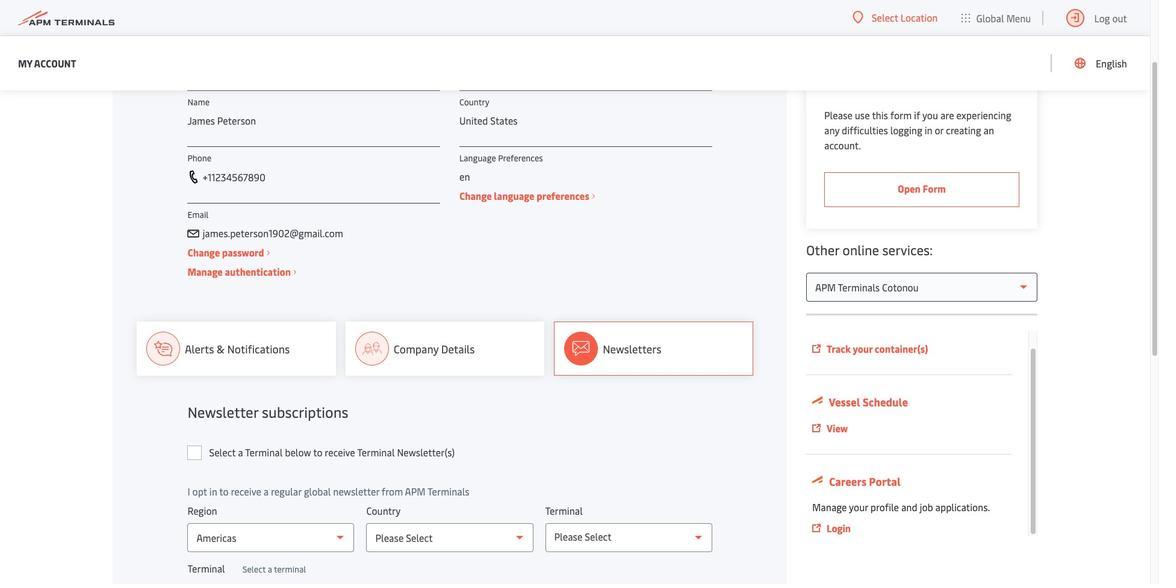 Task type: locate. For each thing, give the bounding box(es) containing it.
1 horizontal spatial please
[[824, 108, 852, 122]]

0 vertical spatial a
[[238, 446, 243, 459]]

manage up login
[[812, 500, 847, 514]]

in
[[925, 123, 932, 137], [209, 485, 217, 498]]

0 horizontal spatial change
[[188, 246, 220, 259]]

newsletter(s)
[[397, 446, 455, 459]]

an
[[984, 123, 994, 137]]

vessel schedule
[[827, 394, 908, 409]]

select
[[872, 11, 898, 24], [209, 446, 236, 459], [585, 530, 612, 543], [242, 564, 266, 575]]

details
[[441, 341, 475, 356]]

track
[[827, 342, 851, 355]]

alerts & notifications button
[[137, 322, 336, 376]]

0 vertical spatial manage
[[188, 265, 223, 278]]

open form
[[898, 182, 946, 195]]

country inside country united states
[[459, 96, 489, 108]]

1 vertical spatial country
[[366, 504, 401, 517]]

1 horizontal spatial to
[[313, 446, 322, 459]]

country
[[459, 96, 489, 108], [366, 504, 401, 517]]

manage inside change password manage authentication
[[188, 265, 223, 278]]

account
[[34, 56, 76, 70]]

authentication
[[225, 265, 291, 278]]

applications.
[[935, 500, 990, 514]]

terminal up from at bottom left
[[357, 446, 395, 459]]

manage authentication link
[[188, 264, 296, 279]]

language
[[494, 189, 534, 202]]

select location button
[[852, 11, 938, 24]]

terminal left below
[[245, 446, 283, 459]]

receive
[[325, 446, 355, 459], [231, 485, 261, 498]]

1 vertical spatial your
[[849, 500, 868, 514]]

2 vertical spatial a
[[268, 564, 272, 575]]

james.peterson1902@gmail.com
[[203, 226, 343, 240]]

1 vertical spatial manage
[[812, 500, 847, 514]]

account.
[[824, 138, 861, 152]]

log
[[1094, 11, 1110, 24]]

1 horizontal spatial country
[[459, 96, 489, 108]]

change
[[459, 189, 492, 202], [188, 246, 220, 259]]

a left "terminal"
[[268, 564, 272, 575]]

0 vertical spatial receive
[[325, 446, 355, 459]]

out
[[1112, 11, 1127, 24]]

logging
[[890, 123, 922, 137]]

a for terminal
[[268, 564, 272, 575]]

country down from at bottom left
[[366, 504, 401, 517]]

manage down change password link
[[188, 265, 223, 278]]

a left regular
[[264, 485, 269, 498]]

0 horizontal spatial please
[[554, 530, 582, 543]]

services:
[[882, 241, 933, 259]]

portal
[[869, 474, 901, 489]]

preferences
[[537, 189, 589, 202]]

1 horizontal spatial receive
[[325, 446, 355, 459]]

0 vertical spatial change
[[459, 189, 492, 202]]

change down "email"
[[188, 246, 220, 259]]

your down "careers portal"
[[849, 500, 868, 514]]

apm
[[405, 485, 425, 498]]

your right track
[[853, 342, 873, 355]]

subscriptions
[[262, 402, 348, 421]]

careers
[[829, 474, 867, 489]]

please for please select
[[554, 530, 582, 543]]

select for select a terminal
[[242, 564, 266, 575]]

1 vertical spatial change
[[188, 246, 220, 259]]

in left or
[[925, 123, 932, 137]]

0 vertical spatial please
[[824, 108, 852, 122]]

form
[[890, 108, 912, 122]]

careers portal
[[827, 474, 901, 489]]

0 vertical spatial in
[[925, 123, 932, 137]]

please inside please use this form if you are experiencing any difficulties logging in or creating an account.
[[824, 108, 852, 122]]

terminal
[[245, 446, 283, 459], [357, 446, 395, 459], [545, 504, 583, 517], [188, 562, 225, 575]]

+11234567890
[[203, 170, 266, 183]]

profile
[[870, 500, 899, 514]]

en
[[459, 170, 470, 183]]

email
[[188, 209, 209, 220]]

1 vertical spatial receive
[[231, 485, 261, 498]]

change password manage authentication
[[188, 246, 291, 278]]

english button
[[1075, 36, 1127, 90]]

any
[[824, 123, 839, 137]]

1 horizontal spatial in
[[925, 123, 932, 137]]

&
[[217, 341, 225, 356]]

receive up i opt in to receive a regular global newsletter from apm terminals on the left bottom
[[325, 446, 355, 459]]

select location
[[872, 11, 938, 24]]

below
[[285, 446, 311, 459]]

terminals
[[428, 485, 469, 498]]

0 horizontal spatial to
[[219, 485, 229, 498]]

log out
[[1094, 11, 1127, 24]]

to right 'opt'
[[219, 485, 229, 498]]

change inside language preferences en change language preferences
[[459, 189, 492, 202]]

preferences
[[498, 152, 543, 164]]

0 horizontal spatial manage
[[188, 265, 223, 278]]

country up united
[[459, 96, 489, 108]]

country for country
[[366, 504, 401, 517]]

company details button
[[345, 322, 544, 376]]

container(s)
[[875, 342, 928, 355]]

change down en
[[459, 189, 492, 202]]

receive left regular
[[231, 485, 261, 498]]

0 horizontal spatial in
[[209, 485, 217, 498]]

0 vertical spatial your
[[853, 342, 873, 355]]

opt
[[192, 485, 207, 498]]

in right 'opt'
[[209, 485, 217, 498]]

use
[[855, 108, 870, 122]]

to right below
[[313, 446, 322, 459]]

1 horizontal spatial change
[[459, 189, 492, 202]]

tab list
[[137, 322, 763, 376]]

please
[[824, 108, 852, 122], [554, 530, 582, 543]]

my account
[[18, 56, 76, 70]]

1 vertical spatial to
[[219, 485, 229, 498]]

0 vertical spatial country
[[459, 96, 489, 108]]

i
[[188, 485, 190, 498]]

your for manage
[[849, 500, 868, 514]]

your inside 'link'
[[853, 342, 873, 355]]

a down newsletter
[[238, 446, 243, 459]]

a for terminal
[[238, 446, 243, 459]]

vessel
[[829, 394, 860, 409]]

peterson
[[217, 114, 256, 127]]

terminal up please select
[[545, 504, 583, 517]]

0 horizontal spatial country
[[366, 504, 401, 517]]

your
[[853, 342, 873, 355], [849, 500, 868, 514]]

my
[[18, 56, 32, 70]]

are
[[940, 108, 954, 122]]

1 vertical spatial please
[[554, 530, 582, 543]]

Select a Terminal below to receive Terminal Newsletter(s) checkbox
[[188, 446, 202, 460]]

login link
[[812, 521, 1006, 536]]



Task type: describe. For each thing, give the bounding box(es) containing it.
this
[[872, 108, 888, 122]]

country for country united states
[[459, 96, 489, 108]]

your for track
[[853, 342, 873, 355]]

global menu
[[976, 11, 1031, 24]]

select a terminal
[[242, 564, 306, 575]]

newsletter
[[188, 402, 258, 421]]

change password link
[[188, 245, 270, 260]]

newsletters button
[[554, 322, 753, 376]]

company details
[[394, 341, 475, 356]]

global menu button
[[950, 0, 1043, 36]]

form
[[923, 182, 946, 195]]

location
[[901, 11, 938, 24]]

notifications
[[227, 341, 290, 356]]

and
[[901, 500, 917, 514]]

other
[[806, 241, 839, 259]]

log out link
[[1066, 0, 1127, 36]]

please for please use this form if you are experiencing any difficulties logging in or creating an account.
[[824, 108, 852, 122]]

or
[[935, 123, 944, 137]]

schedule
[[863, 394, 908, 409]]

regular
[[271, 485, 301, 498]]

1 vertical spatial a
[[264, 485, 269, 498]]

phone
[[188, 152, 211, 164]]

if
[[914, 108, 920, 122]]

job
[[920, 500, 933, 514]]

states
[[490, 114, 518, 127]]

newsletters
[[603, 341, 661, 356]]

english
[[1096, 57, 1127, 70]]

newsletter
[[333, 485, 379, 498]]

manage your profile and job applications.
[[812, 500, 990, 514]]

name james peterson
[[188, 96, 256, 127]]

open
[[898, 182, 921, 195]]

please select
[[554, 530, 612, 543]]

united
[[459, 114, 488, 127]]

alerts
[[185, 341, 214, 356]]

other online services:
[[806, 241, 933, 259]]

tab list containing alerts & notifications
[[137, 322, 763, 376]]

1 vertical spatial in
[[209, 485, 217, 498]]

newsletter subscriptions
[[188, 402, 348, 421]]

track your container(s)
[[827, 342, 928, 355]]

menu
[[1006, 11, 1031, 24]]

change language preferences link
[[459, 188, 595, 204]]

company
[[394, 341, 439, 356]]

0 vertical spatial to
[[313, 446, 322, 459]]

password
[[222, 246, 264, 259]]

login
[[827, 521, 851, 535]]

name
[[188, 96, 210, 108]]

language preferences en change language preferences
[[459, 152, 589, 202]]

from
[[382, 485, 403, 498]]

select for select a terminal below to receive terminal newsletter(s)
[[209, 446, 236, 459]]

my account link
[[18, 56, 76, 71]]

james
[[188, 114, 215, 127]]

please use this form if you are experiencing any difficulties logging in or creating an account.
[[824, 108, 1011, 152]]

select a terminal below to receive terminal newsletter(s)
[[209, 446, 455, 459]]

experiencing
[[956, 108, 1011, 122]]

view
[[827, 421, 848, 435]]

creating
[[946, 123, 981, 137]]

contact/feedback
[[824, 72, 933, 90]]

track your container(s) link
[[812, 341, 1006, 356]]

in inside please use this form if you are experiencing any difficulties logging in or creating an account.
[[925, 123, 932, 137]]

global
[[976, 11, 1004, 24]]

change inside change password manage authentication
[[188, 246, 220, 259]]

select for select location
[[872, 11, 898, 24]]

language
[[459, 152, 496, 164]]

1 horizontal spatial manage
[[812, 500, 847, 514]]

0 horizontal spatial receive
[[231, 485, 261, 498]]

you
[[922, 108, 938, 122]]

online
[[843, 241, 879, 259]]

view link
[[812, 421, 1006, 436]]

terminal
[[274, 564, 306, 575]]

terminal down region
[[188, 562, 225, 575]]

open form link
[[824, 172, 1019, 207]]

i opt in to receive a regular global newsletter from apm terminals
[[188, 485, 469, 498]]

alerts & notifications
[[185, 341, 290, 356]]

country united states
[[459, 96, 518, 127]]

difficulties
[[842, 123, 888, 137]]

region
[[188, 504, 217, 517]]



Task type: vqa. For each thing, say whether or not it's contained in the screenshot.
container(s)
yes



